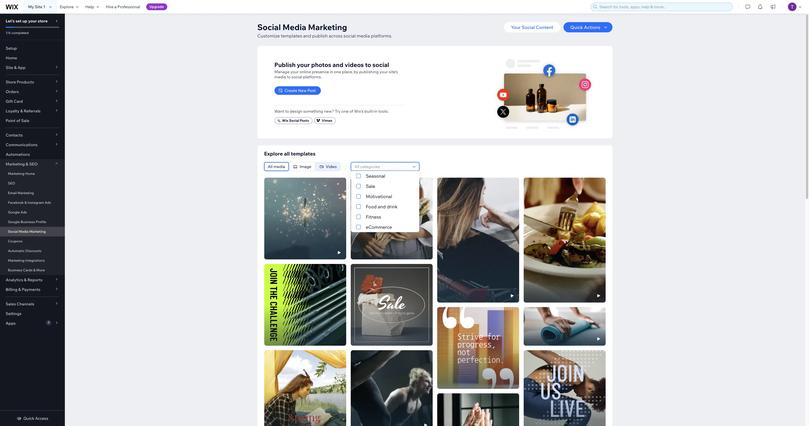 Task type: locate. For each thing, give the bounding box(es) containing it.
& right facebook
[[25, 201, 27, 205]]

& left more at the left bottom
[[33, 269, 36, 273]]

videos
[[345, 61, 364, 68]]

drink
[[387, 204, 397, 210]]

sidebar element
[[0, 14, 65, 427]]

loyalty
[[6, 109, 19, 114]]

templates inside social media marketing customize templates and publish across social media platforms.
[[281, 33, 302, 39]]

fitness
[[366, 214, 381, 220]]

in left tools:
[[374, 109, 377, 114]]

your left online
[[290, 69, 299, 74]]

social up customize
[[257, 22, 281, 32]]

explore for explore
[[60, 4, 74, 9]]

0 horizontal spatial in
[[330, 69, 333, 74]]

media right across
[[357, 33, 370, 39]]

media inside "sidebar" element
[[19, 230, 29, 234]]

list box containing seasonal
[[351, 171, 419, 233]]

Search for tools, apps, help & more... field
[[598, 3, 731, 11]]

1 vertical spatial one
[[342, 109, 349, 114]]

0 horizontal spatial media
[[19, 230, 29, 234]]

to right want
[[285, 109, 289, 114]]

sale down seasonal
[[366, 184, 375, 189]]

social right wix
[[289, 118, 299, 123]]

quick inside "sidebar" element
[[23, 417, 34, 422]]

to down publish
[[287, 74, 291, 80]]

1 horizontal spatial in
[[374, 109, 377, 114]]

1 horizontal spatial ads
[[45, 201, 51, 205]]

ads up google business profile
[[21, 211, 27, 215]]

apps
[[6, 321, 16, 327]]

automations
[[6, 152, 30, 157]]

social right your
[[522, 24, 535, 30]]

1 horizontal spatial home
[[25, 172, 35, 176]]

google ads link
[[0, 208, 65, 218]]

to up publishing
[[365, 61, 371, 68]]

marketing home link
[[0, 169, 65, 179]]

0 vertical spatial explore
[[60, 4, 74, 9]]

in inside publish your photos and videos to social manage your online presence in one place, by publishing your site's media to social platforms.
[[330, 69, 333, 74]]

0 horizontal spatial site
[[6, 65, 13, 70]]

explore left help
[[60, 4, 74, 9]]

0 horizontal spatial one
[[334, 69, 341, 74]]

0 vertical spatial sale
[[21, 118, 29, 123]]

& for instagram
[[25, 201, 27, 205]]

contacts
[[6, 133, 23, 138]]

0 vertical spatial platforms.
[[371, 33, 392, 39]]

0 vertical spatial seo
[[29, 162, 38, 167]]

0 vertical spatial site
[[35, 4, 42, 9]]

help
[[85, 4, 94, 9]]

1 vertical spatial business
[[8, 269, 22, 273]]

0 horizontal spatial explore
[[60, 4, 74, 9]]

your inside "sidebar" element
[[28, 18, 37, 24]]

& left the reports at the bottom left of page
[[24, 278, 27, 283]]

1 vertical spatial explore
[[264, 151, 283, 157]]

in
[[330, 69, 333, 74], [374, 109, 377, 114]]

ecommerce
[[366, 225, 392, 230]]

media down publish
[[274, 74, 286, 80]]

ads right instagram
[[45, 201, 51, 205]]

templates up image button
[[291, 151, 315, 157]]

templates
[[281, 33, 302, 39], [291, 151, 315, 157]]

eCommerce checkbox
[[351, 222, 419, 233]]

1 right the my
[[43, 4, 45, 9]]

communications
[[6, 143, 38, 148]]

0 horizontal spatial seo
[[8, 181, 15, 186]]

media inside 'button'
[[273, 164, 285, 170]]

your social content button
[[504, 22, 560, 32]]

marketing down automations
[[6, 162, 25, 167]]

home down marketing & seo popup button
[[25, 172, 35, 176]]

1 vertical spatial quick
[[23, 417, 34, 422]]

settings
[[6, 312, 21, 317]]

manage
[[274, 69, 289, 74]]

0 horizontal spatial sale
[[21, 118, 29, 123]]

2 google from the top
[[8, 220, 20, 224]]

card
[[14, 99, 23, 104]]

social media marketing customize templates and publish across social media platforms.
[[257, 22, 392, 39]]

media
[[357, 33, 370, 39], [274, 74, 286, 80], [273, 164, 285, 170]]

seo up email
[[8, 181, 15, 186]]

media right all
[[273, 164, 285, 170]]

sale down loyalty & referrals
[[21, 118, 29, 123]]

social media marketing link
[[0, 227, 65, 237]]

1 horizontal spatial 1
[[48, 321, 49, 325]]

media for social media marketing
[[19, 230, 29, 234]]

& inside 'dropdown button'
[[18, 288, 21, 293]]

0 vertical spatial in
[[330, 69, 333, 74]]

cards
[[23, 269, 33, 273]]

1 down settings link
[[48, 321, 49, 325]]

0 vertical spatial one
[[334, 69, 341, 74]]

one inside publish your photos and videos to social manage your online presence in one place, by publishing your site's media to social platforms.
[[334, 69, 341, 74]]

social up publishing
[[372, 61, 389, 68]]

0 horizontal spatial of
[[16, 118, 20, 123]]

1 vertical spatial media
[[19, 230, 29, 234]]

0 horizontal spatial ads
[[21, 211, 27, 215]]

billing & payments
[[6, 288, 40, 293]]

0 vertical spatial media
[[357, 33, 370, 39]]

0 vertical spatial home
[[6, 55, 17, 61]]

templates right customize
[[281, 33, 302, 39]]

1 horizontal spatial site
[[35, 4, 42, 9]]

business inside business cards & more link
[[8, 269, 22, 273]]

site & app
[[6, 65, 25, 70]]

all media button
[[264, 163, 289, 171]]

quick for quick actions
[[570, 24, 583, 30]]

0 horizontal spatial home
[[6, 55, 17, 61]]

media for social media marketing customize templates and publish across social media platforms.
[[283, 22, 306, 32]]

0 vertical spatial ads
[[45, 201, 51, 205]]

home
[[6, 55, 17, 61], [25, 172, 35, 176]]

& inside popup button
[[26, 162, 28, 167]]

google for google business profile
[[8, 220, 20, 224]]

store
[[38, 18, 48, 24]]

1 vertical spatial media
[[274, 74, 286, 80]]

want to design something new? try one of wix's built-in tools:
[[274, 109, 388, 114]]

2 vertical spatial media
[[273, 164, 285, 170]]

marketing up publish
[[308, 22, 347, 32]]

in right the presence
[[330, 69, 333, 74]]

0 horizontal spatial social
[[292, 74, 302, 80]]

publishing
[[359, 69, 379, 74]]

automations link
[[0, 150, 65, 160]]

business up analytics
[[8, 269, 22, 273]]

1 vertical spatial 1
[[48, 321, 49, 325]]

of left wix's
[[349, 109, 353, 114]]

billing
[[6, 288, 17, 293]]

2 horizontal spatial social
[[372, 61, 389, 68]]

0 vertical spatial google
[[8, 211, 20, 215]]

1 horizontal spatial and
[[333, 61, 343, 68]]

seo inside popup button
[[29, 162, 38, 167]]

2 vertical spatial and
[[378, 204, 386, 210]]

0 vertical spatial business
[[21, 220, 35, 224]]

marketing inside social media marketing customize templates and publish across social media platforms.
[[308, 22, 347, 32]]

explore
[[60, 4, 74, 9], [264, 151, 283, 157]]

2 horizontal spatial and
[[378, 204, 386, 210]]

quick access button
[[17, 417, 48, 422]]

sale
[[21, 118, 29, 123], [366, 184, 375, 189]]

more
[[36, 269, 45, 273]]

gift card
[[6, 99, 23, 104]]

point of sale
[[6, 118, 29, 123]]

photos
[[311, 61, 331, 68]]

store products
[[6, 80, 34, 85]]

marketing integrations link
[[0, 256, 65, 266]]

Fitness checkbox
[[351, 212, 419, 222]]

site right the my
[[35, 4, 42, 9]]

1 inside "sidebar" element
[[48, 321, 49, 325]]

& up marketing home
[[26, 162, 28, 167]]

seo up marketing home link
[[29, 162, 38, 167]]

social up coupons
[[8, 230, 18, 234]]

media inside social media marketing customize templates and publish across social media platforms.
[[283, 22, 306, 32]]

0 horizontal spatial 1
[[43, 4, 45, 9]]

& left the app
[[14, 65, 17, 70]]

& right the loyalty
[[20, 109, 23, 114]]

1 vertical spatial site
[[6, 65, 13, 70]]

business up social media marketing
[[21, 220, 35, 224]]

of
[[349, 109, 353, 114], [16, 118, 20, 123]]

All categories field
[[353, 163, 411, 171]]

Food and drink checkbox
[[351, 202, 419, 212]]

1 google from the top
[[8, 211, 20, 215]]

orders
[[6, 89, 19, 94]]

0 vertical spatial quick
[[570, 24, 583, 30]]

your
[[28, 18, 37, 24], [297, 61, 310, 68], [290, 69, 299, 74], [380, 69, 388, 74]]

one left place,
[[334, 69, 341, 74]]

social right across
[[344, 33, 356, 39]]

0 vertical spatial and
[[303, 33, 311, 39]]

1 horizontal spatial of
[[349, 109, 353, 114]]

1 horizontal spatial sale
[[366, 184, 375, 189]]

0 vertical spatial of
[[349, 109, 353, 114]]

google down facebook
[[8, 211, 20, 215]]

1 horizontal spatial media
[[283, 22, 306, 32]]

social
[[344, 33, 356, 39], [372, 61, 389, 68], [292, 74, 302, 80]]

home down setup
[[6, 55, 17, 61]]

content
[[536, 24, 553, 30]]

and inside social media marketing customize templates and publish across social media platforms.
[[303, 33, 311, 39]]

ads
[[45, 201, 51, 205], [21, 211, 27, 215]]

google ads
[[8, 211, 27, 215]]

0 vertical spatial templates
[[281, 33, 302, 39]]

quick left access
[[23, 417, 34, 422]]

1 horizontal spatial social
[[344, 33, 356, 39]]

1 vertical spatial of
[[16, 118, 20, 123]]

google down "google ads"
[[8, 220, 20, 224]]

of inside 'link'
[[16, 118, 20, 123]]

all
[[268, 164, 273, 170]]

and up place,
[[333, 61, 343, 68]]

and inside publish your photos and videos to social manage your online presence in one place, by publishing your site's media to social platforms.
[[333, 61, 343, 68]]

1 horizontal spatial seo
[[29, 162, 38, 167]]

gift card button
[[0, 97, 65, 106]]

tools:
[[378, 109, 388, 114]]

1 horizontal spatial platforms.
[[371, 33, 392, 39]]

1 horizontal spatial quick
[[570, 24, 583, 30]]

one right try
[[342, 109, 349, 114]]

1 vertical spatial sale
[[366, 184, 375, 189]]

and left publish
[[303, 33, 311, 39]]

wix social posts
[[282, 118, 309, 123]]

of right point at top
[[16, 118, 20, 123]]

quick left actions in the right of the page
[[570, 24, 583, 30]]

list box
[[351, 171, 419, 233]]

upgrade
[[150, 5, 164, 9]]

0 horizontal spatial and
[[303, 33, 311, 39]]

all
[[284, 151, 290, 157]]

quick inside button
[[570, 24, 583, 30]]

& for seo
[[26, 162, 28, 167]]

explore up all media
[[264, 151, 283, 157]]

and left drink
[[378, 204, 386, 210]]

1 vertical spatial google
[[8, 220, 20, 224]]

1/6 completed
[[6, 31, 29, 35]]

sales channels button
[[0, 300, 65, 310]]

0 vertical spatial social
[[344, 33, 356, 39]]

1 vertical spatial in
[[374, 109, 377, 114]]

marketing inside popup button
[[6, 162, 25, 167]]

0 vertical spatial media
[[283, 22, 306, 32]]

0 vertical spatial 1
[[43, 4, 45, 9]]

point
[[6, 118, 15, 123]]

site left the app
[[6, 65, 13, 70]]

1 horizontal spatial explore
[[264, 151, 283, 157]]

2 vertical spatial to
[[285, 109, 289, 114]]

google business profile
[[8, 220, 46, 224]]

0 horizontal spatial platforms.
[[303, 74, 322, 80]]

& for referrals
[[20, 109, 23, 114]]

0 horizontal spatial quick
[[23, 417, 34, 422]]

1 vertical spatial to
[[287, 74, 291, 80]]

all media
[[268, 164, 285, 170]]

marketing down marketing & seo on the top left of the page
[[8, 172, 24, 176]]

1 vertical spatial platforms.
[[303, 74, 322, 80]]

marketing up facebook & instagram ads
[[18, 191, 34, 195]]

1/6
[[6, 31, 11, 35]]

quick actions
[[570, 24, 600, 30]]

facebook & instagram ads link
[[0, 198, 65, 208]]

social up create new post button
[[292, 74, 302, 80]]

1 vertical spatial and
[[333, 61, 343, 68]]

1 vertical spatial seo
[[8, 181, 15, 186]]

& right billing
[[18, 288, 21, 293]]

food
[[366, 204, 377, 210]]

quick
[[570, 24, 583, 30], [23, 417, 34, 422]]

food and drink
[[366, 204, 397, 210]]

your right up
[[28, 18, 37, 24]]



Task type: describe. For each thing, give the bounding box(es) containing it.
video button
[[315, 163, 340, 171]]

integrations
[[25, 259, 45, 263]]

analytics & reports
[[6, 278, 42, 283]]

automatic
[[8, 249, 25, 253]]

marketing & seo button
[[0, 160, 65, 169]]

new?
[[324, 109, 334, 114]]

your left site's
[[380, 69, 388, 74]]

actions
[[584, 24, 600, 30]]

seasonal
[[366, 174, 385, 179]]

facebook & instagram ads
[[8, 201, 51, 205]]

platforms. inside social media marketing customize templates and publish across social media platforms.
[[371, 33, 392, 39]]

1 vertical spatial ads
[[21, 211, 27, 215]]

1 horizontal spatial one
[[342, 109, 349, 114]]

help button
[[82, 0, 102, 14]]

built-
[[365, 109, 374, 114]]

gift
[[6, 99, 13, 104]]

seo link
[[0, 179, 65, 189]]

vimeo button
[[314, 117, 336, 124]]

across
[[329, 33, 343, 39]]

design
[[290, 109, 302, 114]]

Seasonal checkbox
[[351, 171, 419, 181]]

orders button
[[0, 87, 65, 97]]

site & app button
[[0, 63, 65, 73]]

by
[[354, 69, 358, 74]]

sale inside 'link'
[[21, 118, 29, 123]]

social inside social media marketing customize templates and publish across social media platforms.
[[257, 22, 281, 32]]

email
[[8, 191, 17, 195]]

loyalty & referrals button
[[0, 106, 65, 116]]

new
[[298, 88, 307, 93]]

setup link
[[0, 44, 65, 53]]

communications button
[[0, 140, 65, 150]]

customize
[[257, 33, 280, 39]]

your social content
[[511, 24, 553, 30]]

your up online
[[297, 61, 310, 68]]

& for reports
[[24, 278, 27, 283]]

billing & payments button
[[0, 285, 65, 295]]

social inside wix social posts button
[[289, 118, 299, 123]]

marketing down the profile
[[29, 230, 46, 234]]

app
[[18, 65, 25, 70]]

sales
[[6, 302, 16, 307]]

products
[[17, 80, 34, 85]]

want
[[274, 109, 284, 114]]

email marketing
[[8, 191, 34, 195]]

platforms. inside publish your photos and videos to social manage your online presence in one place, by publishing your site's media to social platforms.
[[303, 74, 322, 80]]

Motivational checkbox
[[351, 192, 419, 202]]

analytics & reports button
[[0, 276, 65, 285]]

sale inside option
[[366, 184, 375, 189]]

my site 1
[[28, 4, 45, 9]]

sales channels
[[6, 302, 34, 307]]

social inside social media marketing customize templates and publish across social media platforms.
[[344, 33, 356, 39]]

let's set up your store
[[6, 18, 48, 24]]

up
[[22, 18, 27, 24]]

quick access
[[23, 417, 48, 422]]

marketing & seo
[[6, 162, 38, 167]]

try
[[335, 109, 341, 114]]

settings link
[[0, 310, 65, 319]]

completed
[[12, 31, 29, 35]]

coupons link
[[0, 237, 65, 247]]

1 vertical spatial templates
[[291, 151, 315, 157]]

image
[[300, 164, 311, 170]]

wix's
[[354, 109, 364, 114]]

create new post
[[285, 88, 316, 93]]

site's
[[389, 69, 398, 74]]

automatic discounts
[[8, 249, 42, 253]]

publish your photos and videos to social manage your online presence in one place, by publishing your site's media to social platforms.
[[274, 61, 398, 80]]

marketing down automatic
[[8, 259, 24, 263]]

discounts
[[25, 249, 42, 253]]

media inside social media marketing customize templates and publish across social media platforms.
[[357, 33, 370, 39]]

publish
[[274, 61, 296, 68]]

marketing home
[[8, 172, 35, 176]]

motivational
[[366, 194, 392, 200]]

Sale checkbox
[[351, 181, 419, 192]]

business inside google business profile link
[[21, 220, 35, 224]]

social inside social media marketing link
[[8, 230, 18, 234]]

image button
[[289, 163, 315, 171]]

& for app
[[14, 65, 17, 70]]

& for payments
[[18, 288, 21, 293]]

publish
[[312, 33, 328, 39]]

point of sale link
[[0, 116, 65, 126]]

and inside "food and drink" checkbox
[[378, 204, 386, 210]]

reports
[[28, 278, 42, 283]]

professional
[[117, 4, 140, 9]]

presence
[[312, 69, 329, 74]]

place,
[[342, 69, 353, 74]]

wix social posts button
[[274, 117, 312, 124]]

posts
[[300, 118, 309, 123]]

marketing integrations
[[8, 259, 45, 263]]

analytics
[[6, 278, 23, 283]]

social media marketing
[[8, 230, 46, 234]]

1 vertical spatial home
[[25, 172, 35, 176]]

channels
[[17, 302, 34, 307]]

2 vertical spatial social
[[292, 74, 302, 80]]

hire a professional link
[[102, 0, 144, 14]]

social inside the your social content button
[[522, 24, 535, 30]]

site inside dropdown button
[[6, 65, 13, 70]]

payments
[[22, 288, 40, 293]]

quick for quick access
[[23, 417, 34, 422]]

setup
[[6, 46, 17, 51]]

1 vertical spatial social
[[372, 61, 389, 68]]

coupons
[[8, 240, 22, 244]]

hire
[[106, 4, 113, 9]]

wix
[[282, 118, 288, 123]]

facebook
[[8, 201, 24, 205]]

media inside publish your photos and videos to social manage your online presence in one place, by publishing your site's media to social platforms.
[[274, 74, 286, 80]]

explore for explore all templates
[[264, 151, 283, 157]]

set
[[16, 18, 21, 24]]

0 vertical spatial to
[[365, 61, 371, 68]]

something
[[303, 109, 323, 114]]

referrals
[[24, 109, 41, 114]]

email marketing link
[[0, 189, 65, 198]]

contacts button
[[0, 131, 65, 140]]

store products button
[[0, 77, 65, 87]]

video
[[326, 164, 337, 170]]

google for google ads
[[8, 211, 20, 215]]



Task type: vqa. For each thing, say whether or not it's contained in the screenshot.
"FIELD"
no



